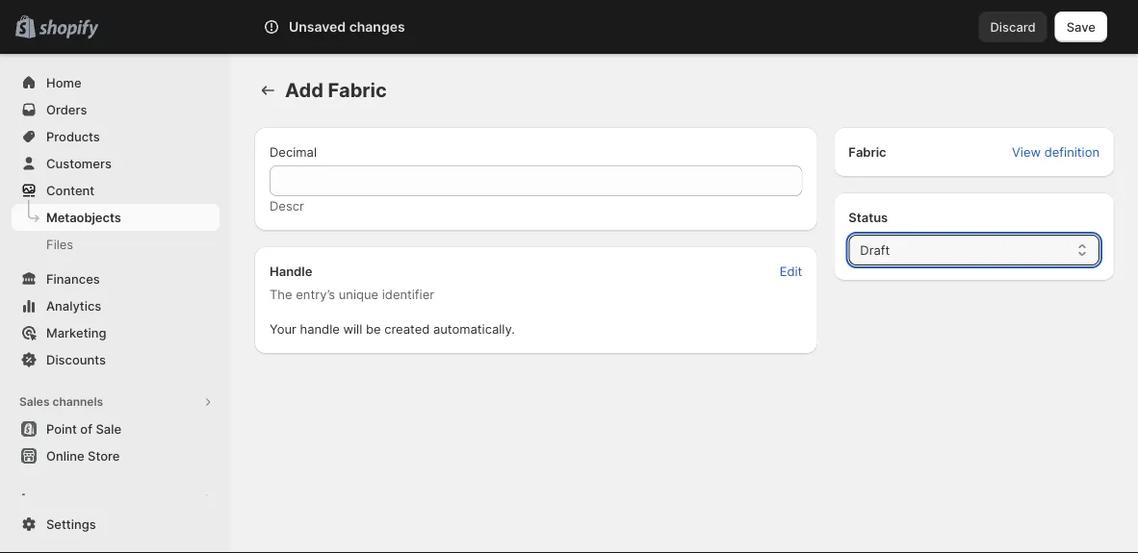 Task type: vqa. For each thing, say whether or not it's contained in the screenshot.
Edit "button"
yes



Task type: describe. For each thing, give the bounding box(es) containing it.
customers link
[[12, 150, 220, 177]]

view
[[1012, 144, 1041, 159]]

view definition
[[1012, 144, 1100, 159]]

discard button
[[979, 12, 1047, 42]]

finances
[[46, 272, 100, 286]]

search button
[[290, 12, 848, 42]]

online store link
[[12, 443, 220, 470]]

home link
[[12, 69, 220, 96]]

settings link
[[12, 511, 220, 538]]

your
[[270, 322, 296, 337]]

home
[[46, 75, 81, 90]]

metaobjects link
[[12, 204, 220, 231]]

your handle will be created automatically.
[[270, 322, 515, 337]]

online
[[46, 449, 84, 464]]

edit button
[[768, 258, 814, 285]]

1 vertical spatial fabric
[[849, 144, 886, 159]]

draft
[[860, 243, 890, 258]]

handle
[[270, 264, 312, 279]]

add fabric
[[285, 78, 387, 102]]

sales channels
[[19, 395, 103, 409]]

sale
[[96, 422, 121, 437]]

channels
[[52, 395, 103, 409]]

marketing link
[[12, 320, 220, 347]]

edit
[[780, 264, 802, 279]]

apps
[[19, 492, 48, 506]]

discounts
[[46, 352, 106, 367]]

point of sale link
[[12, 416, 220, 443]]

add
[[285, 78, 323, 102]]

be
[[366, 322, 381, 337]]

point of sale
[[46, 422, 121, 437]]

sales channels button
[[12, 389, 220, 416]]

handle
[[300, 322, 340, 337]]

products link
[[12, 123, 220, 150]]

unsaved changes
[[289, 19, 405, 35]]

view definition link
[[1001, 139, 1111, 166]]

descr
[[270, 198, 304, 213]]

identifier
[[382, 287, 434, 302]]

decimal
[[270, 144, 317, 159]]

products
[[46, 129, 100, 144]]

point
[[46, 422, 77, 437]]

analytics
[[46, 299, 101, 313]]

customers
[[46, 156, 112, 171]]

files link
[[12, 231, 220, 258]]

discounts link
[[12, 347, 220, 374]]

apps button
[[12, 485, 220, 512]]



Task type: locate. For each thing, give the bounding box(es) containing it.
created
[[384, 322, 430, 337]]

analytics link
[[12, 293, 220, 320]]

status
[[849, 210, 888, 225]]

content
[[46, 183, 95, 198]]

fabric up status
[[849, 144, 886, 159]]

search
[[321, 19, 362, 34]]

0 vertical spatial fabric
[[328, 78, 387, 102]]

shopify image
[[39, 20, 98, 39]]

unique
[[339, 287, 378, 302]]

online store button
[[0, 443, 231, 470]]

entry's
[[296, 287, 335, 302]]

of
[[80, 422, 92, 437]]

online store
[[46, 449, 120, 464]]

discard
[[990, 19, 1036, 34]]

metaobjects
[[46, 210, 121, 225]]

1 horizontal spatial fabric
[[849, 144, 886, 159]]

sales
[[19, 395, 50, 409]]

unsaved
[[289, 19, 346, 35]]

finances link
[[12, 266, 220, 293]]

automatically.
[[433, 322, 515, 337]]

fabric
[[328, 78, 387, 102], [849, 144, 886, 159]]

fabric right add
[[328, 78, 387, 102]]

store
[[88, 449, 120, 464]]

point of sale button
[[0, 416, 231, 443]]

the
[[270, 287, 292, 302]]

will
[[343, 322, 362, 337]]

handle the entry's unique identifier
[[270, 264, 434, 302]]

orders
[[46, 102, 87, 117]]

save button
[[1055, 12, 1107, 42]]

settings
[[46, 517, 96, 532]]

save
[[1067, 19, 1096, 34]]

changes
[[349, 19, 405, 35]]

marketing
[[46, 325, 106, 340]]

orders link
[[12, 96, 220, 123]]

None text field
[[270, 166, 802, 196]]

definition
[[1044, 144, 1100, 159]]

0 horizontal spatial fabric
[[328, 78, 387, 102]]

content link
[[12, 177, 220, 204]]

files
[[46, 237, 73, 252]]



